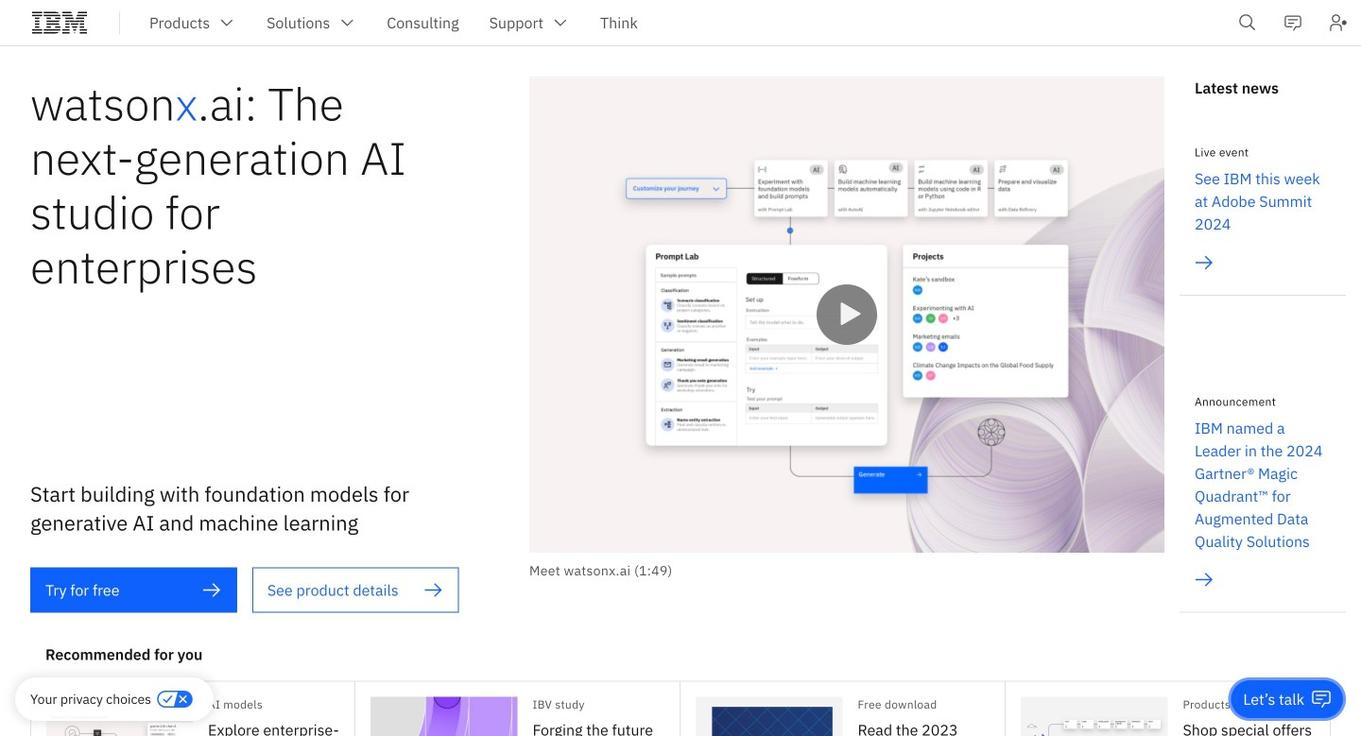 Task type: describe. For each thing, give the bounding box(es) containing it.
your privacy choices element
[[30, 689, 151, 710]]



Task type: locate. For each thing, give the bounding box(es) containing it.
let's talk element
[[1244, 689, 1305, 710]]



Task type: vqa. For each thing, say whether or not it's contained in the screenshot.
third Test REGION from the left
no



